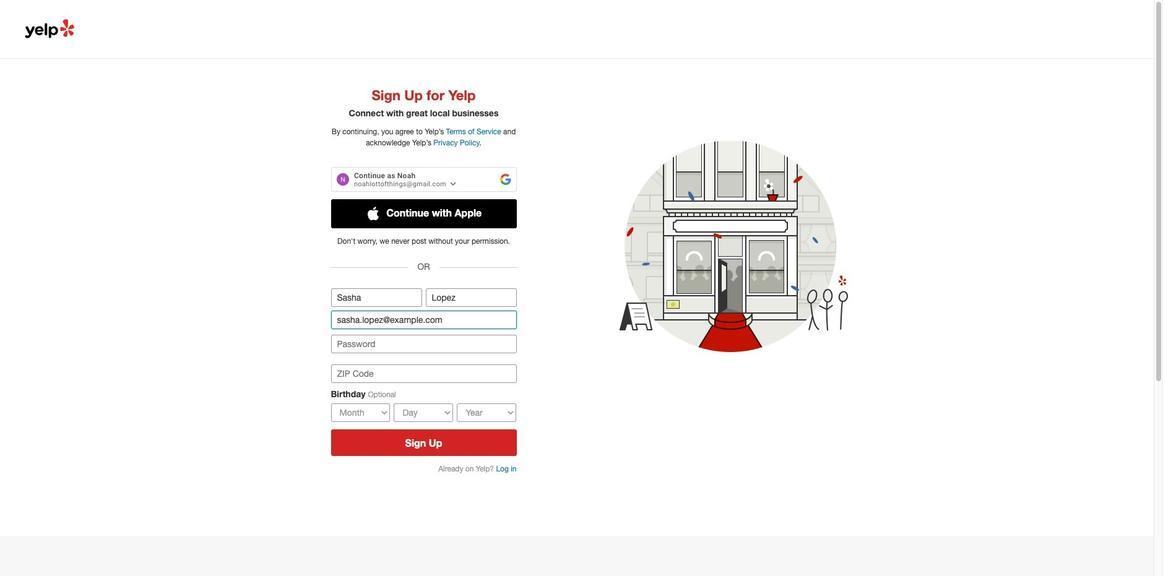 Task type: describe. For each thing, give the bounding box(es) containing it.
Last Name text field
[[426, 289, 517, 307]]



Task type: vqa. For each thing, say whether or not it's contained in the screenshot.
the Rentals at the right of page
no



Task type: locate. For each thing, give the bounding box(es) containing it.
Password password field
[[331, 335, 517, 354]]

ZIP Code text field
[[331, 365, 517, 383]]

Email email field
[[331, 311, 517, 329]]

First Name text field
[[331, 289, 422, 307]]



